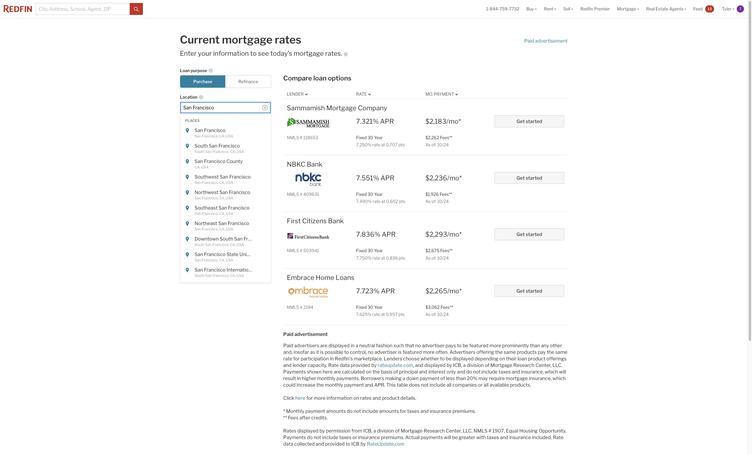 Task type: locate. For each thing, give the bounding box(es) containing it.
2 10/24 from the top
[[438, 199, 449, 204]]

not right does
[[421, 383, 429, 388]]

5 ▾ from the left
[[685, 6, 687, 11]]

francisco up the south san francisco link
[[204, 128, 226, 134]]

advertiser up often.
[[422, 343, 445, 349]]

0 horizontal spatial are
[[320, 343, 328, 349]]

fees** inside $1,926 fees** as of: 10/24
[[440, 192, 452, 197]]

2 30 from the top
[[368, 192, 373, 197]]

0 horizontal spatial or
[[353, 435, 357, 441]]

provided down permission
[[325, 442, 345, 447]]

rate inside paid advertisers are displayed in a neutral fashion such that no advertiser pays to be featured more prominently than any other and, insofar as it is possible to control, no advertiser is featured more often. advertisers offering the same products pay the same rate for participation in redfin's marketplace. lenders choose whether to be displayed depending on their loan product offerings and lender capacity. rate data provided by
[[328, 363, 339, 368]]

# left 409631
[[300, 192, 303, 197]]

to inside rates displayed by permission from icb, a division of mortgage research center, llc, nmls # 1907, equal housing opportunity. payments do not include taxes or insurance premiums. actual payments will be greater with taxes and insurance included. rate data collected and provided to icb by
[[346, 442, 351, 447]]

for right here link
[[307, 396, 313, 401]]

the right increase
[[317, 383, 324, 388]]

1 vertical spatial rate
[[328, 363, 339, 368]]

2 started from the top
[[526, 175, 543, 181]]

san francisco san francisco, ca, usa
[[195, 128, 233, 139]]

ca, down san francisco link
[[219, 134, 225, 139]]

francisco up more
[[204, 159, 226, 165]]

1 of: from the top
[[432, 142, 437, 147]]

%
[[373, 118, 379, 125], [368, 142, 372, 147], [373, 174, 379, 182], [368, 199, 372, 204], [375, 231, 381, 239], [368, 256, 372, 261], [374, 287, 380, 295], [368, 312, 372, 317]]

% inside fixed 30 year 7.490 % rate at 0.602 pts
[[368, 199, 372, 204]]

premiums. up rateupdate.com link
[[381, 435, 404, 441]]

center, inside ", and displayed by icb, a division of mortgage research center, llc. payments shown here are calculated on the basis of principal and interest only and do not include taxes and insurance, which will result in higher monthly payments. borrowers making a down payment of less than 20% may require mortgage insurance, which could increase the monthly payment and apr. this table does not include all companies or all available products."
[[536, 363, 552, 368]]

2 horizontal spatial insurance
[[510, 435, 531, 441]]

at for 7.551
[[382, 199, 385, 204]]

francisco inside downtown south san francisco south san francisco, ca, usa
[[244, 236, 265, 242]]

0 horizontal spatial rates
[[228, 185, 240, 190]]

payment inside * monthly payment amounts do not include amounts for taxes and insurance premiums. ** fees after credits.
[[306, 409, 325, 414]]

of: inside '$3,062 fees** as of: 10/24'
[[432, 312, 437, 317]]

fashion
[[376, 343, 393, 349]]

data down redfin's on the bottom left of the page
[[340, 363, 350, 368]]

of: for $2,293
[[432, 256, 437, 261]]

4 get from the top
[[517, 289, 525, 294]]

as down $1,926
[[426, 199, 431, 204]]

0 vertical spatial which
[[545, 369, 558, 375]]

paid advertisement button
[[525, 38, 568, 44]]

taxes up require
[[499, 369, 511, 375]]

northwest san francisco link
[[195, 190, 253, 196]]

4 30 from the top
[[368, 305, 373, 310]]

ca, down southeast san francisco link
[[219, 212, 225, 216]]

product
[[528, 356, 546, 362], [382, 396, 400, 401]]

insurance down from
[[358, 435, 380, 441]]

0 vertical spatial for
[[293, 356, 300, 362]]

option group
[[180, 75, 271, 88]]

icb,
[[453, 363, 462, 368], [364, 428, 373, 434]]

northeast
[[195, 221, 217, 227]]

# left 503941
[[300, 248, 303, 253]]

0 horizontal spatial will
[[444, 435, 451, 441]]

premiums. inside rates displayed by permission from icb, a division of mortgage research center, llc, nmls # 1907, equal housing opportunity. payments do not include taxes or insurance premiums. actual payments will be greater with taxes and insurance included. rate data collected and provided to icb by
[[381, 435, 404, 441]]

do inside ", and displayed by icb, a division of mortgage research center, llc. payments shown here are calculated on the basis of principal and interest only and do not include taxes and insurance, which will result in higher monthly payments. borrowers making a down payment of less than 20% may require mortgage insurance, which could increase the monthly payment and apr. this table does not include all companies or all available products."
[[467, 369, 472, 375]]

% up fixed 30 year 7.490 % rate at 0.602 pts
[[373, 174, 379, 182]]

of inside rates displayed by permission from icb, a division of mortgage research center, llc, nmls # 1907, equal housing opportunity. payments do not include taxes or insurance premiums. actual payments will be greater with taxes and insurance included. rate data collected and provided to icb by
[[395, 428, 400, 434]]

1 get started button from the top
[[495, 115, 564, 127]]

$2,675 fees** as of: 10/24
[[426, 248, 453, 261]]

# left 118653
[[300, 135, 303, 140]]

2 payments from the top
[[283, 435, 306, 441]]

usa inside 'northwest san francisco san francisco, ca, usa'
[[226, 196, 233, 201]]

0 vertical spatial featured
[[470, 343, 489, 349]]

0 vertical spatial premiums.
[[453, 409, 476, 414]]

mortgage inside ", and displayed by icb, a division of mortgage research center, llc. payments shown here are calculated on the basis of principal and interest only and do not include taxes and insurance, which will result in higher monthly payments. borrowers making a down payment of less than 20% may require mortgage insurance, which could increase the monthly payment and apr. this table does not include all companies or all available products."
[[491, 363, 513, 368]]

0 vertical spatial or
[[478, 383, 483, 388]]

% left the 0.957
[[368, 312, 372, 317]]

mortgage
[[222, 33, 273, 46], [294, 50, 324, 57], [506, 376, 528, 382]]

0 horizontal spatial center,
[[446, 428, 462, 434]]

30 inside fixed 30 year 7.490 % rate at 0.602 pts
[[368, 192, 373, 197]]

1 is from the left
[[320, 350, 324, 355]]

may
[[479, 376, 488, 382]]

apr for 7.723 % apr
[[381, 287, 395, 295]]

7.551 % apr
[[356, 174, 395, 182]]

product down this on the right of the page
[[382, 396, 400, 401]]

apr up fixed 30 year 7.750 % rate at 0.836 pts
[[382, 231, 396, 239]]

4 10/24 from the top
[[438, 312, 449, 317]]

at
[[381, 142, 385, 147], [382, 199, 385, 204], [381, 256, 385, 261], [381, 312, 385, 317]]

icb, inside rates displayed by permission from icb, a division of mortgage research center, llc, nmls # 1907, equal housing opportunity. payments do not include taxes or insurance premiums. actual payments will be greater with taxes and insurance included. rate data collected and provided to icb by
[[364, 428, 373, 434]]

user photo image
[[737, 5, 744, 13]]

2 horizontal spatial mortgage
[[506, 376, 528, 382]]

▾ for sell ▾
[[572, 6, 574, 11]]

division inside ", and displayed by icb, a division of mortgage research center, llc. payments shown here are calculated on the basis of principal and interest only and do not include taxes and insurance, which will result in higher monthly payments. borrowers making a down payment of less than 20% may require mortgage insurance, which could increase the monthly payment and apr. this table does not include all companies or all available products."
[[467, 363, 484, 368]]

1 horizontal spatial information
[[327, 396, 353, 401]]

llc.
[[553, 363, 563, 368]]

▾ right agents
[[685, 6, 687, 11]]

home price
[[180, 120, 203, 125]]

1 vertical spatial data
[[283, 442, 293, 447]]

rate up company
[[356, 92, 367, 97]]

pays
[[446, 343, 456, 349]]

1 horizontal spatial are
[[334, 369, 341, 375]]

3 30 from the top
[[368, 248, 373, 253]]

usa down northeast san francisco link
[[226, 227, 233, 232]]

4 as from the top
[[426, 312, 431, 317]]

30 up 7.250
[[368, 135, 373, 140]]

1 horizontal spatial center,
[[536, 363, 552, 368]]

2 same from the left
[[556, 350, 568, 355]]

than inside paid advertisers are displayed in a neutral fashion such that no advertiser pays to be featured more prominently than any other and, insofar as it is possible to control, no advertiser is featured more often. advertisers offering the same products pay the same rate for participation in redfin's marketplace. lenders choose whether to be displayed depending on their loan product offerings and lender capacity. rate data provided by
[[530, 343, 540, 349]]

30 for 7.723
[[368, 305, 373, 310]]

▾ for tyler ▾
[[733, 6, 735, 11]]

fixed up 7.625
[[356, 305, 367, 310]]

started for $2,236 /mo*
[[526, 175, 543, 181]]

2 get started button from the top
[[495, 172, 564, 184]]

to down often.
[[440, 356, 445, 362]]

mortgage inside dropdown button
[[617, 6, 637, 11]]

get started for $2,183 /mo*
[[517, 119, 543, 124]]

7.250
[[356, 142, 368, 147]]

10/24 for $2,265
[[438, 312, 449, 317]]

mortgage up products.
[[506, 376, 528, 382]]

▾ for mortgage ▾
[[637, 6, 639, 11]]

do inside * monthly payment amounts do not include amounts for taxes and insurance premiums. ** fees after credits.
[[347, 409, 353, 414]]

than
[[530, 343, 540, 349], [456, 376, 466, 382]]

# left 2184
[[300, 305, 303, 310]]

do
[[467, 369, 472, 375], [347, 409, 353, 414], [307, 435, 313, 441]]

credits.
[[311, 415, 328, 421]]

0 horizontal spatial mortgage
[[222, 33, 273, 46]]

on down the payments.
[[354, 396, 359, 401]]

1 year from the top
[[374, 135, 383, 140]]

san francisco international airport link
[[195, 268, 272, 273]]

3 get from the top
[[517, 232, 525, 238]]

2 year from the top
[[374, 192, 383, 197]]

usa inside downtown south san francisco south san francisco, ca, usa
[[237, 243, 244, 247]]

here down capacity.
[[323, 369, 333, 375]]

6 ▾ from the left
[[733, 6, 735, 11]]

4 year from the top
[[374, 305, 383, 310]]

fees** inside $2,675 fees** as of: 10/24
[[441, 248, 453, 253]]

$2,262
[[426, 135, 439, 140]]

provided inside rates displayed by permission from icb, a division of mortgage research center, llc, nmls # 1907, equal housing opportunity. payments do not include taxes or insurance premiums. actual payments will be greater with taxes and insurance included. rate data collected and provided to icb by
[[325, 442, 345, 447]]

0 horizontal spatial here
[[295, 396, 306, 401]]

1 horizontal spatial product
[[528, 356, 546, 362]]

1 horizontal spatial or
[[478, 383, 483, 388]]

2 vertical spatial rates
[[360, 396, 372, 401]]

is down such
[[398, 350, 402, 355]]

taxes
[[499, 369, 511, 375], [407, 409, 420, 414], [339, 435, 352, 441], [487, 435, 499, 441]]

usa inside northeast san francisco san francisco, ca, usa
[[226, 227, 233, 232]]

fixed for 7.723
[[356, 305, 367, 310]]

fees**
[[440, 135, 453, 140], [440, 192, 452, 197], [441, 248, 453, 253], [441, 305, 453, 310]]

1 vertical spatial division
[[377, 428, 394, 434]]

of: inside $2,262 fees** as of: 10/24
[[432, 142, 437, 147]]

1 vertical spatial rates
[[228, 185, 240, 190]]

include inside * monthly payment amounts do not include amounts for taxes and insurance premiums. ** fees after credits.
[[362, 409, 378, 414]]

rate
[[356, 92, 367, 97], [328, 363, 339, 368], [553, 435, 564, 441]]

7.836
[[356, 231, 375, 239]]

3 year from the top
[[374, 248, 383, 253]]

0 vertical spatial home
[[180, 120, 192, 125]]

your
[[198, 50, 212, 57]]

1 ▾ from the left
[[535, 6, 537, 11]]

rate for 7.321
[[373, 142, 380, 147]]

1 vertical spatial insurance,
[[529, 376, 552, 382]]

2 fixed from the top
[[356, 192, 367, 197]]

4 get started from the top
[[517, 289, 543, 294]]

/mo* up $2,675 fees** as of: 10/24
[[447, 231, 462, 239]]

rate down opportunity.
[[553, 435, 564, 441]]

displayed up interest
[[425, 363, 446, 368]]

started for $2,293 /mo*
[[526, 232, 543, 238]]

fixed inside fixed 30 year 7.250 % rate at 0.707 pts
[[356, 135, 367, 140]]

1 vertical spatial icb,
[[364, 428, 373, 434]]

francisco, down downtown south san francisco link
[[213, 243, 229, 247]]

bank right citizens
[[328, 217, 344, 225]]

30 for 7.836
[[368, 248, 373, 253]]

amounts down this on the right of the page
[[379, 409, 399, 414]]

% left 0.707
[[368, 142, 372, 147]]

ca, up county
[[230, 150, 236, 154]]

and inside paid advertisers are displayed in a neutral fashion such that no advertiser pays to be featured more prominently than any other and, insofar as it is possible to control, no advertiser is featured more often. advertisers offering the same products pay the same rate for participation in redfin's marketplace. lenders choose whether to be displayed depending on their loan product offerings and lender capacity. rate data provided by
[[283, 363, 292, 368]]

3 as from the top
[[426, 256, 431, 261]]

nmls left 409631
[[287, 192, 299, 197]]

center,
[[536, 363, 552, 368], [446, 428, 462, 434]]

south san francisco link
[[195, 143, 253, 149]]

1 vertical spatial center,
[[446, 428, 462, 434]]

as for $2,236
[[426, 199, 431, 204]]

1 horizontal spatial bank
[[328, 217, 344, 225]]

nmls # 409631
[[287, 192, 319, 197]]

basis
[[381, 369, 393, 375]]

4 of: from the top
[[432, 312, 437, 317]]

1 horizontal spatial here
[[323, 369, 333, 375]]

as down $2,675 at bottom
[[426, 256, 431, 261]]

30 for 7.321
[[368, 135, 373, 140]]

0.836
[[386, 256, 398, 261]]

get started for $2,293 /mo*
[[517, 232, 543, 238]]

ca, down northeast san francisco link
[[219, 227, 225, 232]]

details.
[[401, 396, 416, 401]]

insurance
[[430, 409, 452, 414], [358, 435, 380, 441], [510, 435, 531, 441]]

1 vertical spatial on
[[366, 369, 372, 375]]

not
[[473, 369, 481, 375], [421, 383, 429, 388], [354, 409, 361, 414], [314, 435, 321, 441]]

2 is from the left
[[398, 350, 402, 355]]

3 of: from the top
[[432, 256, 437, 261]]

2 vertical spatial mortgage
[[506, 376, 528, 382]]

as inside '$3,062 fees** as of: 10/24'
[[426, 312, 431, 317]]

nmls inside rates displayed by permission from icb, a division of mortgage research center, llc, nmls # 1907, equal housing opportunity. payments do not include taxes or insurance premiums. actual payments will be greater with taxes and insurance included. rate data collected and provided to icb by
[[474, 428, 488, 434]]

/mo* up $2,262 fees** as of: 10/24
[[447, 118, 461, 125]]

data down rates
[[283, 442, 293, 447]]

1 vertical spatial will
[[444, 435, 451, 441]]

more options
[[207, 170, 237, 176]]

more up offering at the bottom of the page
[[490, 343, 501, 349]]

/mo* for $2,293
[[447, 231, 462, 239]]

fees** for $2,265
[[441, 305, 453, 310]]

1 vertical spatial research
[[424, 428, 445, 434]]

insofar
[[294, 350, 309, 355]]

1 horizontal spatial than
[[530, 343, 540, 349]]

rate inside fixed 30 year 7.750 % rate at 0.836 pts
[[373, 256, 380, 261]]

get for $2,265 /mo*
[[517, 289, 525, 294]]

fixed inside 'fixed 30 year 7.625 % rate at 0.957 pts'
[[356, 305, 367, 310]]

year
[[374, 135, 383, 140], [374, 192, 383, 197], [374, 248, 383, 253], [374, 305, 383, 310]]

$1,926 fees** as of: 10/24
[[426, 192, 452, 204]]

at for 7.321
[[381, 142, 385, 147]]

4 ▾ from the left
[[637, 6, 639, 11]]

fees** inside $2,262 fees** as of: 10/24
[[440, 135, 453, 140]]

which
[[545, 369, 558, 375], [553, 376, 566, 382]]

0 horizontal spatial research
[[424, 428, 445, 434]]

such
[[394, 343, 404, 349]]

year for 7.836
[[374, 248, 383, 253]]

3 fixed from the top
[[356, 248, 367, 253]]

3 ▾ from the left
[[572, 6, 574, 11]]

▾ for rent ▾
[[555, 6, 557, 11]]

1 vertical spatial loan
[[518, 356, 527, 362]]

2 of: from the top
[[432, 199, 437, 204]]

fixed for 7.836
[[356, 248, 367, 253]]

% down company
[[373, 118, 379, 125]]

research inside rates displayed by permission from icb, a division of mortgage research center, llc, nmls # 1907, equal housing opportunity. payments do not include taxes or insurance premiums. actual payments will be greater with taxes and insurance included. rate data collected and provided to icb by
[[424, 428, 445, 434]]

1 vertical spatial for
[[307, 396, 313, 401]]

0 horizontal spatial than
[[456, 376, 466, 382]]

for inside paid advertisers are displayed in a neutral fashion such that no advertiser pays to be featured more prominently than any other and, insofar as it is possible to control, no advertiser is featured more often. advertisers offering the same products pay the same rate for participation in redfin's marketplace. lenders choose whether to be displayed depending on their loan product offerings and lender capacity. rate data provided by
[[293, 356, 300, 362]]

1 vertical spatial premiums.
[[381, 435, 404, 441]]

7.321
[[356, 118, 373, 125]]

13
[[708, 6, 712, 11]]

borrowers
[[361, 376, 384, 382]]

year for 7.723
[[374, 305, 383, 310]]

1 fixed from the top
[[356, 135, 367, 140]]

as for $2,183
[[426, 142, 431, 147]]

rent ▾ button
[[544, 0, 557, 18]]

payment up credits.
[[306, 409, 325, 414]]

francisco, inside 'northwest san francisco san francisco, ca, usa'
[[202, 196, 219, 201]]

payment down the payments.
[[344, 383, 364, 388]]

research up payments
[[424, 428, 445, 434]]

2 vertical spatial be
[[452, 435, 458, 441]]

payments down rates
[[283, 435, 306, 441]]

2 vertical spatial rate
[[553, 435, 564, 441]]

Purchase radio
[[180, 75, 226, 88]]

get started button for $2,293 /mo*
[[495, 229, 564, 241]]

not up 20%
[[473, 369, 481, 375]]

/mo* up $1,926 fees** as of: 10/24
[[447, 174, 462, 182]]

$2,293
[[426, 231, 447, 239]]

/mo* for $2,265
[[448, 287, 462, 295]]

francisco, down san francisco link
[[202, 134, 219, 139]]

all down "less" on the bottom right of the page
[[447, 383, 452, 388]]

get for $2,183 /mo*
[[517, 119, 525, 124]]

10/24 down $3,062
[[438, 312, 449, 317]]

will right payments
[[444, 435, 451, 441]]

started for $2,183 /mo*
[[526, 119, 543, 124]]

francisco, down northeast
[[202, 227, 219, 232]]

2 horizontal spatial in
[[351, 343, 355, 349]]

are up the payments.
[[334, 369, 341, 375]]

here right the click
[[295, 396, 306, 401]]

0 horizontal spatial on
[[354, 396, 359, 401]]

1 horizontal spatial paid advertisement
[[525, 38, 568, 44]]

fixed up 7.490
[[356, 192, 367, 197]]

francisco, inside "southwest san francisco san francisco, ca, usa"
[[202, 181, 219, 185]]

/mo*
[[447, 118, 461, 125], [447, 174, 462, 182], [447, 231, 462, 239], [448, 287, 462, 295]]

redfin premier
[[581, 6, 610, 11]]

south inside the san francisco international airport south san francisco, ca, usa
[[195, 274, 205, 278]]

icb
[[352, 442, 360, 447]]

mortgage inside rates displayed by permission from icb, a division of mortgage research center, llc, nmls # 1907, equal housing opportunity. payments do not include taxes or insurance premiums. actual payments will be greater with taxes and insurance included. rate data collected and provided to icb by
[[401, 428, 423, 434]]

1 vertical spatial more
[[423, 350, 435, 355]]

fixed inside fixed 30 year 7.490 % rate at 0.602 pts
[[356, 192, 367, 197]]

insurance,
[[521, 369, 544, 375], [529, 376, 552, 382]]

ca, down northwest san francisco link
[[219, 196, 225, 201]]

3 get started button from the top
[[495, 229, 564, 241]]

2 vertical spatial paid
[[283, 343, 293, 349]]

1 10/24 from the top
[[438, 142, 449, 147]]

1 horizontal spatial icb,
[[453, 363, 462, 368]]

2 as from the top
[[426, 199, 431, 204]]

0 horizontal spatial rate
[[328, 363, 339, 368]]

0 vertical spatial icb,
[[453, 363, 462, 368]]

0 horizontal spatial advertisement
[[295, 332, 328, 337]]

10/24 inside '$3,062 fees** as of: 10/24'
[[438, 312, 449, 317]]

rate inside fixed 30 year 7.490 % rate at 0.602 pts
[[373, 199, 381, 204]]

or inside ", and displayed by icb, a division of mortgage research center, llc. payments shown here are calculated on the basis of principal and interest only and do not include taxes and insurance, which will result in higher monthly payments. borrowers making a down payment of less than 20% may require mortgage insurance, which could increase the monthly payment and apr. this table does not include all companies or all available products."
[[478, 383, 483, 388]]

san francisco county link
[[195, 159, 253, 165]]

30 down 7.723 % apr
[[368, 305, 373, 310]]

1 horizontal spatial provided
[[351, 363, 371, 368]]

increase
[[297, 383, 316, 388]]

rate right 7.750
[[373, 256, 380, 261]]

0 horizontal spatial in
[[297, 376, 301, 382]]

do inside rates displayed by permission from icb, a division of mortgage research center, llc, nmls # 1907, equal housing opportunity. payments do not include taxes or insurance premiums. actual payments will be greater with taxes and insurance included. rate data collected and provided to icb by
[[307, 435, 313, 441]]

rate inside fixed 30 year 7.250 % rate at 0.707 pts
[[373, 142, 380, 147]]

1 vertical spatial do
[[347, 409, 353, 414]]

be
[[463, 343, 469, 349], [446, 356, 452, 362], [452, 435, 458, 441]]

not up collected
[[314, 435, 321, 441]]

fees** inside '$3,062 fees** as of: 10/24'
[[441, 305, 453, 310]]

1 horizontal spatial be
[[452, 435, 458, 441]]

30 up 7.490
[[368, 192, 373, 197]]

844-
[[490, 6, 500, 11]]

more down increase
[[314, 396, 326, 401]]

francisco down the home price text field
[[219, 143, 240, 149]]

1 amounts from the left
[[326, 409, 346, 414]]

possible
[[325, 350, 343, 355]]

year inside fixed 30 year 7.250 % rate at 0.707 pts
[[374, 135, 383, 140]]

and left interest
[[419, 369, 428, 375]]

payments inside ", and displayed by icb, a division of mortgage research center, llc. payments shown here are calculated on the basis of principal and interest only and do not include taxes and insurance, which will result in higher monthly payments. borrowers making a down payment of less than 20% may require mortgage insurance, which could increase the monthly payment and apr. this table does not include all companies or all available products."
[[283, 369, 306, 375]]

on inside ", and displayed by icb, a division of mortgage research center, llc. payments shown here are calculated on the basis of principal and interest only and do not include taxes and insurance, which will result in higher monthly payments. borrowers making a down payment of less than 20% may require mortgage insurance, which could increase the monthly payment and apr. this table does not include all companies or all available products."
[[366, 369, 372, 375]]

1 horizontal spatial data
[[340, 363, 350, 368]]

pts for 7.551 % apr
[[399, 199, 405, 204]]

apr for 7.836 % apr
[[382, 231, 396, 239]]

at for 7.723
[[381, 312, 385, 317]]

mortgage left the rates. at the left top of page
[[294, 50, 324, 57]]

ca, inside southeast san francisco san francisco, ca, usa
[[219, 212, 225, 216]]

0 vertical spatial rates
[[275, 33, 301, 46]]

home
[[180, 120, 192, 125], [316, 274, 334, 282]]

1 horizontal spatial division
[[467, 363, 484, 368]]

rate inside 'fixed 30 year 7.625 % rate at 0.957 pts'
[[372, 312, 380, 317]]

0 vertical spatial more
[[490, 343, 501, 349]]

1 get from the top
[[517, 119, 525, 124]]

118653
[[303, 135, 318, 140]]

advertiser down 'fashion'
[[375, 350, 397, 355]]

tyler ▾
[[722, 6, 735, 11]]

francisco, down 'northwest'
[[202, 196, 219, 201]]

1 horizontal spatial insurance
[[430, 409, 452, 414]]

0 horizontal spatial is
[[320, 350, 324, 355]]

1 as from the top
[[426, 142, 431, 147]]

mortgage up enter your information to see today's mortgage rates.
[[222, 33, 273, 46]]

shown
[[307, 369, 322, 375]]

2184
[[303, 305, 313, 310]]

option group containing purchase
[[180, 75, 271, 88]]

0 vertical spatial here
[[323, 369, 333, 375]]

2 ▾ from the left
[[555, 6, 557, 11]]

3 get started from the top
[[517, 232, 543, 238]]

actual
[[405, 435, 420, 441]]

1 horizontal spatial advertiser
[[422, 343, 445, 349]]

francisco, down san francisco international airport link
[[213, 274, 229, 278]]

will inside ", and displayed by icb, a division of mortgage research center, llc. payments shown here are calculated on the basis of principal and interest only and do not include taxes and insurance, which will result in higher monthly payments. borrowers making a down payment of less than 20% may require mortgage insurance, which could increase the monthly payment and apr. this table does not include all companies or all available products."
[[559, 369, 567, 375]]

4 get started button from the top
[[495, 285, 564, 297]]

division up rateupdate.com link
[[377, 428, 394, 434]]

same up their
[[504, 350, 516, 355]]

1 payments from the top
[[283, 369, 306, 375]]

1 vertical spatial or
[[353, 435, 357, 441]]

1 horizontal spatial loan
[[518, 356, 527, 362]]

rate inside button
[[356, 92, 367, 97]]

0 horizontal spatial more
[[314, 396, 326, 401]]

enter
[[180, 50, 197, 57]]

llc,
[[463, 428, 473, 434]]

usa inside south san francisco south san francisco, ca, usa
[[237, 150, 244, 154]]

ca, up southwest
[[195, 165, 201, 170]]

greater
[[459, 435, 476, 441]]

0 horizontal spatial product
[[382, 396, 400, 401]]

location
[[180, 95, 198, 100]]

4 fixed from the top
[[356, 305, 367, 310]]

0 horizontal spatial premiums.
[[381, 435, 404, 441]]

research down products
[[514, 363, 535, 368]]

product inside paid advertisers are displayed in a neutral fashion such that no advertiser pays to be featured more prominently than any other and, insofar as it is possible to control, no advertiser is featured more often. advertisers offering the same products pay the same rate for participation in redfin's marketplace. lenders choose whether to be displayed depending on their loan product offerings and lender capacity. rate data provided by
[[528, 356, 546, 362]]

francisco, inside downtown south san francisco south san francisco, ca, usa
[[213, 243, 229, 247]]

fixed for 7.321
[[356, 135, 367, 140]]

data inside paid advertisers are displayed in a neutral fashion such that no advertiser pays to be featured more prominently than any other and, insofar as it is possible to control, no advertiser is featured more often. advertisers offering the same products pay the same rate for participation in redfin's marketplace. lenders choose whether to be displayed depending on their loan product offerings and lender capacity. rate data provided by
[[340, 363, 350, 368]]

1 horizontal spatial amounts
[[379, 409, 399, 414]]

prominently
[[502, 343, 529, 349]]

2 vertical spatial for
[[400, 409, 406, 414]]

Down payment text field
[[183, 156, 246, 162]]

▾ right buy
[[535, 6, 537, 11]]

1 vertical spatial advertiser
[[375, 350, 397, 355]]

as inside $1,926 fees** as of: 10/24
[[426, 199, 431, 204]]

by
[[372, 363, 377, 368], [447, 363, 452, 368], [320, 428, 325, 434], [361, 442, 366, 447]]

10/24 inside $2,675 fees** as of: 10/24
[[438, 256, 449, 261]]

university
[[240, 252, 262, 258]]

4 started from the top
[[526, 289, 543, 294]]

to left icb on the bottom of the page
[[346, 442, 351, 447]]

0 horizontal spatial be
[[446, 356, 452, 362]]

1 horizontal spatial premiums.
[[453, 409, 476, 414]]

fees** right $1,926
[[440, 192, 452, 197]]

2 get started from the top
[[517, 175, 543, 181]]

data
[[340, 363, 350, 368], [283, 442, 293, 447]]

pts right the 0.957
[[399, 312, 405, 317]]

see
[[258, 50, 269, 57]]

▾ for buy ▾
[[535, 6, 537, 11]]

0 vertical spatial mortgage
[[222, 33, 273, 46]]

at for 7.836
[[381, 256, 385, 261]]

nmls for nbkc bank
[[287, 192, 299, 197]]

and,
[[283, 350, 293, 355]]

2 horizontal spatial rates
[[360, 396, 372, 401]]

lenders
[[384, 356, 402, 362]]

, and displayed by icb, a division of mortgage research center, llc. payments shown here are calculated on the basis of principal and interest only and do not include taxes and insurance, which will result in higher monthly payments. borrowers making a down payment of less than 20% may require mortgage insurance, which could increase the monthly payment and apr. this table does not include all companies or all available products.
[[283, 363, 567, 388]]

nmls # 118653
[[287, 135, 318, 140]]

francisco, inside northeast san francisco san francisco, ca, usa
[[202, 227, 219, 232]]

less
[[446, 376, 455, 382]]

fixed
[[356, 135, 367, 140], [356, 192, 367, 197], [356, 248, 367, 253], [356, 305, 367, 310]]

rates.
[[325, 50, 342, 57]]

pts inside 'fixed 30 year 7.625 % rate at 0.957 pts'
[[399, 312, 405, 317]]

search input image
[[262, 105, 268, 111]]

0 vertical spatial do
[[467, 369, 472, 375]]

3 10/24 from the top
[[438, 256, 449, 261]]

mortgage down rate button
[[326, 104, 357, 112]]

1 30 from the top
[[368, 135, 373, 140]]

pts right 0.707
[[399, 142, 405, 147]]

10/24 for $2,183
[[438, 142, 449, 147]]

rates inside update rates button
[[228, 185, 240, 190]]

francisco inside san francisco county ca, usa
[[204, 159, 226, 165]]

will down llc.
[[559, 369, 567, 375]]

0 vertical spatial paid
[[525, 38, 535, 44]]

as for $2,293
[[426, 256, 431, 261]]

1 vertical spatial monthly
[[325, 383, 343, 388]]

and inside * monthly payment amounts do not include amounts for taxes and insurance premiums. ** fees after credits.
[[421, 409, 429, 414]]

0 horizontal spatial bank
[[307, 161, 323, 168]]

in
[[351, 343, 355, 349], [330, 356, 334, 362], [297, 376, 301, 382]]

2 get from the top
[[517, 175, 525, 181]]

update rates button
[[180, 181, 271, 193]]

pts inside fixed 30 year 7.490 % rate at 0.602 pts
[[399, 199, 405, 204]]

monthly down shown on the left bottom
[[317, 376, 336, 382]]

usa down san francisco state university link at the bottom of the page
[[226, 258, 233, 263]]

0 horizontal spatial division
[[377, 428, 394, 434]]

3 started from the top
[[526, 232, 543, 238]]

pts for 7.321 % apr
[[399, 142, 405, 147]]

2 horizontal spatial do
[[467, 369, 472, 375]]

francisco, down the south san francisco link
[[213, 150, 229, 154]]

click
[[283, 396, 294, 401]]

county
[[227, 159, 243, 165]]

nmls for sammamish mortgage company
[[287, 135, 299, 140]]

in up control,
[[351, 343, 355, 349]]

featured
[[470, 343, 489, 349], [403, 350, 422, 355]]

# for embrace
[[300, 305, 303, 310]]

get started button for $2,236 /mo*
[[495, 172, 564, 184]]

0 horizontal spatial icb,
[[364, 428, 373, 434]]

▾ left real
[[637, 6, 639, 11]]

pts for 7.836 % apr
[[399, 256, 405, 261]]

0 vertical spatial information
[[213, 50, 249, 57]]

paid inside button
[[525, 38, 535, 44]]

nmls for first citizens bank
[[287, 248, 299, 253]]

on left their
[[500, 356, 505, 362]]

year for 7.321
[[374, 135, 383, 140]]

1 vertical spatial home
[[316, 274, 334, 282]]

as down "$2,262"
[[426, 142, 431, 147]]

1 get started from the top
[[517, 119, 543, 124]]

by up the 'only'
[[447, 363, 452, 368]]

francisco inside northeast san francisco san francisco, ca, usa
[[228, 221, 249, 227]]

insurance down equal
[[510, 435, 531, 441]]

more up whether
[[423, 350, 435, 355]]

1 started from the top
[[526, 119, 543, 124]]

City, Address, School, Agent, ZIP search field
[[36, 3, 130, 15]]

0 horizontal spatial provided
[[325, 442, 345, 447]]

displayed down "after"
[[297, 428, 319, 434]]

1 same from the left
[[504, 350, 516, 355]]

year inside fixed 30 year 7.750 % rate at 0.836 pts
[[374, 248, 383, 253]]

submit search image
[[134, 7, 139, 12]]

rate for 7.551
[[373, 199, 381, 204]]



Task type: vqa. For each thing, say whether or not it's contained in the screenshot.
Fixed for 7.551
yes



Task type: describe. For each thing, give the bounding box(es) containing it.
taxes down permission
[[339, 435, 352, 441]]

francisco inside "southwest san francisco san francisco, ca, usa"
[[229, 174, 251, 180]]

include inside rates displayed by permission from icb, a division of mortgage research center, llc, nmls # 1907, equal housing opportunity. payments do not include taxes or insurance premiums. actual payments will be greater with taxes and insurance included. rate data collected and provided to icb by
[[322, 435, 338, 441]]

choose
[[403, 356, 420, 362]]

are inside paid advertisers are displayed in a neutral fashion such that no advertiser pays to be featured more prominently than any other and, insofar as it is possible to control, no advertiser is featured more often. advertisers offering the same products pay the same rate for participation in redfin's marketplace. lenders choose whether to be displayed depending on their loan product offerings and lender capacity. rate data provided by
[[320, 343, 328, 349]]

0 horizontal spatial advertiser
[[375, 350, 397, 355]]

the up borrowers
[[373, 369, 380, 375]]

estate
[[656, 6, 669, 11]]

/mo* for $2,236
[[447, 174, 462, 182]]

available
[[490, 383, 509, 388]]

displayed up possible in the left bottom of the page
[[329, 343, 350, 349]]

usa inside the san francisco san francisco, ca, usa
[[226, 134, 233, 139]]

displayed inside rates displayed by permission from icb, a division of mortgage research center, llc, nmls # 1907, equal housing opportunity. payments do not include taxes or insurance premiums. actual payments will be greater with taxes and insurance included. rate data collected and provided to icb by
[[297, 428, 319, 434]]

embrace home loans
[[287, 274, 355, 282]]

$2,236
[[426, 174, 447, 182]]

0 vertical spatial monthly
[[317, 376, 336, 382]]

$3,062 fees** as of: 10/24
[[426, 305, 453, 317]]

and down borrowers
[[365, 383, 373, 388]]

buy ▾ button
[[527, 0, 537, 18]]

refinance
[[238, 79, 258, 84]]

citizens
[[302, 217, 327, 225]]

usa inside southeast san francisco san francisco, ca, usa
[[226, 212, 233, 216]]

1 vertical spatial bank
[[328, 217, 344, 225]]

1 horizontal spatial rates
[[275, 33, 301, 46]]

displayed down advertisers
[[453, 356, 474, 362]]

pay
[[538, 350, 546, 355]]

san francisco international airport south san francisco, ca, usa
[[195, 268, 272, 278]]

get started for $2,265 /mo*
[[517, 289, 543, 294]]

enter your information to see today's mortgage rates.
[[180, 50, 342, 57]]

of: for $2,183
[[432, 142, 437, 147]]

mo. payment button
[[426, 91, 460, 97]]

are inside ", and displayed by icb, a division of mortgage research center, llc. payments shown here are calculated on the basis of principal and interest only and do not include taxes and insurance, which will result in higher monthly payments. borrowers making a down payment of less than 20% may require mortgage insurance, which could increase the monthly payment and apr. this table does not include all companies or all available products."
[[334, 369, 341, 375]]

clear input button
[[262, 105, 268, 111]]

a down advertisers
[[463, 363, 466, 368]]

ca, inside downtown south san francisco south san francisco, ca, usa
[[230, 243, 236, 247]]

here inside ", and displayed by icb, a division of mortgage research center, llc. payments shown here are calculated on the basis of principal and interest only and do not include taxes and insurance, which will result in higher monthly payments. borrowers making a down payment of less than 20% may require mortgage insurance, which could increase the monthly payment and apr. this table does not include all companies or all available products."
[[323, 369, 333, 375]]

rate for 7.723
[[372, 312, 380, 317]]

principal
[[399, 369, 418, 375]]

ca, inside 'northwest san francisco san francisco, ca, usa'
[[219, 196, 225, 201]]

mortgage inside ", and displayed by icb, a division of mortgage research center, llc. payments shown here are calculated on the basis of principal and interest only and do not include taxes and insurance, which will result in higher monthly payments. borrowers making a down payment of less than 20% may require mortgage insurance, which could increase the monthly payment and apr. this table does not include all companies or all available products."
[[506, 376, 528, 382]]

of left "less" on the bottom right of the page
[[441, 376, 445, 382]]

the down any
[[547, 350, 555, 355]]

data inside rates displayed by permission from icb, a division of mortgage research center, llc, nmls # 1907, equal housing opportunity. payments do not include taxes or insurance premiums. actual payments will be greater with taxes and insurance included. rate data collected and provided to icb by
[[283, 442, 293, 447]]

icb, inside ", and displayed by icb, a division of mortgage research center, llc. payments shown here are calculated on the basis of principal and interest only and do not include taxes and insurance, which will result in higher monthly payments. borrowers making a down payment of less than 20% may require mortgage insurance, which could increase the monthly payment and apr. this table does not include all companies or all available products."
[[453, 363, 462, 368]]

a inside paid advertisers are displayed in a neutral fashion such that no advertiser pays to be featured more prominently than any other and, insofar as it is possible to control, no advertiser is featured more often. advertisers offering the same products pay the same rate for participation in redfin's marketplace. lenders choose whether to be displayed depending on their loan product offerings and lender capacity. rate data provided by
[[356, 343, 358, 349]]

and right the 'only'
[[457, 369, 466, 375]]

1 vertical spatial no
[[368, 350, 374, 355]]

# for first
[[300, 248, 303, 253]]

and down 1907,
[[500, 435, 509, 441]]

and right collected
[[316, 442, 324, 447]]

1-844-759-7732
[[486, 6, 520, 11]]

0 horizontal spatial featured
[[403, 350, 422, 355]]

rent
[[544, 6, 554, 11]]

lender
[[293, 363, 307, 368]]

mortgage ▾ button
[[617, 0, 639, 18]]

of: for $2,236
[[432, 199, 437, 204]]

usa inside "southwest san francisco san francisco, ca, usa"
[[226, 181, 233, 185]]

ca, inside san francisco county ca, usa
[[195, 165, 201, 170]]

fees** for $2,183
[[440, 135, 453, 140]]

taxes down 1907,
[[487, 435, 499, 441]]

include down interest
[[430, 383, 446, 388]]

making
[[385, 376, 402, 382]]

and down apr.
[[373, 396, 381, 401]]

francisco inside southeast san francisco san francisco, ca, usa
[[228, 205, 250, 211]]

often.
[[436, 350, 449, 355]]

agents
[[670, 6, 684, 11]]

interest
[[429, 369, 446, 375]]

% inside fixed 30 year 7.250 % rate at 0.707 pts
[[368, 142, 372, 147]]

marketplace.
[[354, 356, 383, 362]]

options
[[220, 170, 237, 176]]

1 horizontal spatial no
[[415, 343, 421, 349]]

for inside * monthly payment amounts do not include amounts for taxes and insurance premiums. ** fees after credits.
[[400, 409, 406, 414]]

current
[[180, 33, 220, 46]]

that
[[405, 343, 414, 349]]

calculated
[[342, 369, 365, 375]]

research inside ", and displayed by icb, a division of mortgage research center, llc. payments shown here are calculated on the basis of principal and interest only and do not include taxes and insurance, which will result in higher monthly payments. borrowers making a down payment of less than 20% may require mortgage insurance, which could increase the monthly payment and apr. this table does not include all companies or all available products."
[[514, 363, 535, 368]]

sammamish mortgage company
[[287, 104, 387, 112]]

1 vertical spatial paid
[[283, 332, 294, 337]]

could
[[283, 383, 296, 388]]

not inside * monthly payment amounts do not include amounts for taxes and insurance premiums. ** fees after credits.
[[354, 409, 361, 414]]

7.750
[[356, 256, 368, 261]]

1 horizontal spatial in
[[330, 356, 334, 362]]

to up advertisers
[[457, 343, 462, 349]]

$2,293 /mo*
[[426, 231, 462, 239]]

mo. payment
[[426, 92, 454, 97]]

of down depending
[[485, 363, 490, 368]]

fixed for 7.551
[[356, 192, 367, 197]]

2 amounts from the left
[[379, 409, 399, 414]]

first citizens bank
[[287, 217, 344, 225]]

1 horizontal spatial for
[[307, 396, 313, 401]]

0 vertical spatial bank
[[307, 161, 323, 168]]

embrace
[[287, 274, 315, 282]]

payments
[[421, 435, 443, 441]]

payment down interest
[[420, 376, 440, 382]]

1907,
[[493, 428, 505, 434]]

$2,236 /mo*
[[426, 174, 462, 182]]

7.723 % apr
[[356, 287, 395, 295]]

usa inside san francisco county ca, usa
[[201, 165, 209, 170]]

francisco inside 'northwest san francisco san francisco, ca, usa'
[[229, 190, 250, 196]]

1 horizontal spatial mortgage
[[294, 50, 324, 57]]

insurance inside * monthly payment amounts do not include amounts for taxes and insurance premiums. ** fees after credits.
[[430, 409, 452, 414]]

and right ","
[[415, 363, 424, 368]]

francisco, inside the san francisco international airport south san francisco, ca, usa
[[213, 274, 229, 278]]

1 vertical spatial product
[[382, 396, 400, 401]]

francisco, inside the san francisco san francisco, ca, usa
[[202, 134, 219, 139]]

get started button for $2,183 /mo*
[[495, 115, 564, 127]]

1 vertical spatial information
[[327, 396, 353, 401]]

francisco inside san francisco state university san francisco, ca, usa
[[204, 252, 226, 258]]

State, City, County, ZIP search field
[[180, 102, 271, 114]]

/mo* for $2,183
[[447, 118, 461, 125]]

started for $2,265 /mo*
[[526, 289, 543, 294]]

to left see
[[250, 50, 257, 57]]

northwest san francisco san francisco, ca, usa
[[195, 190, 250, 201]]

by inside paid advertisers are displayed in a neutral fashion such that no advertiser pays to be featured more prominently than any other and, insofar as it is possible to control, no advertiser is featured more often. advertisers offering the same products pay the same rate for participation in redfin's marketplace. lenders choose whether to be displayed depending on their loan product offerings and lender capacity. rate data provided by
[[372, 363, 377, 368]]

san francisco state university san francisco, ca, usa
[[195, 252, 262, 263]]

ca, inside south san francisco south san francisco, ca, usa
[[230, 150, 236, 154]]

% up 'fixed 30 year 7.625 % rate at 0.957 pts'
[[374, 287, 380, 295]]

get for $2,236 /mo*
[[517, 175, 525, 181]]

ca, inside northeast san francisco san francisco, ca, usa
[[219, 227, 225, 232]]

1 vertical spatial here
[[295, 396, 306, 401]]

rates
[[283, 428, 296, 434]]

1-
[[486, 6, 490, 11]]

result
[[283, 376, 296, 382]]

update
[[211, 185, 228, 190]]

and up products.
[[512, 369, 520, 375]]

get started for $2,236 /mo*
[[517, 175, 543, 181]]

# for sammamish
[[300, 135, 303, 140]]

rateupdate.com link
[[367, 442, 405, 447]]

not inside rates displayed by permission from icb, a division of mortgage research center, llc, nmls # 1907, equal housing opportunity. payments do not include taxes or insurance premiums. actual payments will be greater with taxes and insurance included. rate data collected and provided to icb by
[[314, 435, 321, 441]]

$2,262 fees** as of: 10/24
[[426, 135, 453, 147]]

as for $2,265
[[426, 312, 431, 317]]

loan
[[180, 68, 190, 73]]

1 vertical spatial advertisement
[[295, 332, 328, 337]]

% up fixed 30 year 7.750 % rate at 0.836 pts
[[375, 231, 381, 239]]

rate inside rates displayed by permission from icb, a division of mortgage research center, llc, nmls # 1907, equal housing opportunity. payments do not include taxes or insurance premiums. actual payments will be greater with taxes and insurance included. rate data collected and provided to icb by
[[553, 435, 564, 441]]

2 horizontal spatial be
[[463, 343, 469, 349]]

a up the table at bottom right
[[403, 376, 406, 382]]

taxes inside * monthly payment amounts do not include amounts for taxes and insurance premiums. ** fees after credits.
[[407, 409, 420, 414]]

loan inside paid advertisers are displayed in a neutral fashion such that no advertiser pays to be featured more prominently than any other and, insofar as it is possible to control, no advertiser is featured more often. advertisers offering the same products pay the same rate for participation in redfin's marketplace. lenders choose whether to be displayed depending on their loan product offerings and lender capacity. rate data provided by
[[518, 356, 527, 362]]

san francisco state university link
[[195, 252, 262, 258]]

in inside ", and displayed by icb, a division of mortgage research center, llc. payments shown here are calculated on the basis of principal and interest only and do not include taxes and insurance, which will result in higher monthly payments. borrowers making a down payment of less than 20% may require mortgage insurance, which could increase the monthly payment and apr. this table does not include all companies or all available products."
[[297, 376, 301, 382]]

0 horizontal spatial insurance
[[358, 435, 380, 441]]

year for 7.551
[[374, 192, 383, 197]]

10/24 for $2,293
[[438, 256, 449, 261]]

san inside san francisco county ca, usa
[[195, 159, 203, 165]]

francisco inside the san francisco international airport south san francisco, ca, usa
[[204, 268, 226, 273]]

neutral
[[359, 343, 375, 349]]

real estate agents ▾ button
[[643, 0, 690, 18]]

# for nbkc
[[300, 192, 303, 197]]

pts for 7.723 % apr
[[399, 312, 405, 317]]

francisco inside the san francisco san francisco, ca, usa
[[204, 128, 226, 134]]

usa inside the san francisco international airport south san francisco, ca, usa
[[237, 274, 244, 278]]

fees** for $2,293
[[441, 248, 453, 253]]

10/24 for $2,236
[[438, 199, 449, 204]]

sell ▾ button
[[560, 0, 577, 18]]

$2,265 /mo*
[[426, 287, 462, 295]]

usa inside san francisco state university san francisco, ca, usa
[[226, 258, 233, 263]]

% inside fixed 30 year 7.750 % rate at 0.836 pts
[[368, 256, 372, 261]]

than inside ", and displayed by icb, a division of mortgage research center, llc. payments shown here are calculated on the basis of principal and interest only and do not include taxes and insurance, which will result in higher monthly payments. borrowers making a down payment of less than 20% may require mortgage insurance, which could increase the monthly payment and apr. this table does not include all companies or all available products."
[[456, 376, 466, 382]]

san francisco county ca, usa
[[195, 159, 243, 170]]

table
[[397, 383, 408, 388]]

fees** for $2,236
[[440, 192, 452, 197]]

0 vertical spatial insurance,
[[521, 369, 544, 375]]

by inside ", and displayed by icb, a division of mortgage research center, llc. payments shown here are calculated on the basis of principal and interest only and do not include taxes and insurance, which will result in higher monthly payments. borrowers making a down payment of less than 20% may require mortgage insurance, which could increase the monthly payment and apr. this table does not include all companies or all available products."
[[447, 363, 452, 368]]

fixed 30 year 7.490 % rate at 0.602 pts
[[356, 192, 405, 204]]

0 horizontal spatial information
[[213, 50, 249, 57]]

2 all from the left
[[484, 383, 489, 388]]

depending
[[475, 356, 499, 362]]

1 vertical spatial be
[[446, 356, 452, 362]]

0 horizontal spatial home
[[180, 120, 192, 125]]

0 vertical spatial paid advertisement
[[525, 38, 568, 44]]

control,
[[350, 350, 367, 355]]

nmls # 503941
[[287, 248, 319, 253]]

francisco inside south san francisco south san francisco, ca, usa
[[219, 143, 240, 149]]

7.723
[[356, 287, 374, 295]]

south san francisco south san francisco, ca, usa
[[195, 143, 244, 154]]

southwest san francisco san francisco, ca, usa
[[195, 174, 251, 185]]

advertisers
[[294, 343, 319, 349]]

payments inside rates displayed by permission from icb, a division of mortgage research center, llc, nmls # 1907, equal housing opportunity. payments do not include taxes or insurance premiums. actual payments will be greater with taxes and insurance included. rate data collected and provided to icb by
[[283, 435, 306, 441]]

current mortgage rates
[[180, 33, 301, 46]]

real estate agents ▾ link
[[647, 0, 687, 18]]

nmls for embrace home loans
[[287, 305, 299, 310]]

apr for 7.321 % apr
[[380, 118, 394, 125]]

1 all from the left
[[447, 383, 452, 388]]

redfin's
[[335, 356, 353, 362]]

▾ inside dropdown button
[[685, 6, 687, 11]]

$1,926
[[426, 192, 439, 197]]

southwest san francisco link
[[195, 174, 253, 180]]

of down rateupdate.com link
[[394, 369, 398, 375]]

# inside rates displayed by permission from icb, a division of mortgage research center, llc, nmls # 1907, equal housing opportunity. payments do not include taxes or insurance premiums. actual payments will be greater with taxes and insurance included. rate data collected and provided to icb by
[[489, 428, 492, 434]]

displayed inside ", and displayed by icb, a division of mortgage research center, llc. payments shown here are calculated on the basis of principal and interest only and do not include taxes and insurance, which will result in higher monthly payments. borrowers making a down payment of less than 20% may require mortgage insurance, which could increase the monthly payment and apr. this table does not include all companies or all available products."
[[425, 363, 446, 368]]

1 horizontal spatial home
[[316, 274, 334, 282]]

get started button for $2,265 /mo*
[[495, 285, 564, 297]]

get for $2,293 /mo*
[[517, 232, 525, 238]]

francisco, inside san francisco state university san francisco, ca, usa
[[202, 258, 219, 263]]

francisco, inside south san francisco south san francisco, ca, usa
[[213, 150, 229, 154]]

% inside 'fixed 30 year 7.625 % rate at 0.957 pts'
[[368, 312, 372, 317]]

or inside rates displayed by permission from icb, a division of mortgage research center, llc, nmls # 1907, equal housing opportunity. payments do not include taxes or insurance premiums. actual payments will be greater with taxes and insurance included. rate data collected and provided to icb by
[[353, 435, 357, 441]]

Refinance radio
[[225, 75, 271, 88]]

$2,183 /mo*
[[426, 118, 461, 125]]

center, inside rates displayed by permission from icb, a division of mortgage research center, llc, nmls # 1907, equal housing opportunity. payments do not include taxes or insurance premiums. actual payments will be greater with taxes and insurance included. rate data collected and provided to icb by
[[446, 428, 462, 434]]

francisco, inside southeast san francisco san francisco, ca, usa
[[202, 212, 219, 216]]

ca, inside san francisco state university san francisco, ca, usa
[[219, 258, 225, 263]]

sammamish
[[287, 104, 325, 112]]

ca, inside "southwest san francisco san francisco, ca, usa"
[[219, 181, 225, 185]]

southeast
[[195, 205, 218, 211]]

1 vertical spatial paid advertisement
[[283, 332, 328, 337]]

by right icb on the bottom of the page
[[361, 442, 366, 447]]

southeast san francisco san francisco, ca, usa
[[195, 205, 250, 216]]

companies
[[453, 383, 477, 388]]

premiums. inside * monthly payment amounts do not include amounts for taxes and insurance premiums. ** fees after credits.
[[453, 409, 476, 414]]

lender
[[287, 92, 304, 97]]

payment right down
[[192, 146, 210, 151]]

purchase
[[194, 79, 212, 84]]

ca, inside the san francisco san francisco, ca, usa
[[219, 134, 225, 139]]

30 for 7.551
[[368, 192, 373, 197]]

advertisement inside button
[[536, 38, 568, 44]]

rateupdate.com
[[378, 363, 413, 368]]

update rates
[[211, 185, 240, 190]]

fixed 30 year 7.625 % rate at 0.957 pts
[[356, 305, 405, 317]]

whether
[[421, 356, 439, 362]]

0 vertical spatial in
[[351, 343, 355, 349]]

to up redfin's on the bottom left of the page
[[344, 350, 349, 355]]

apr for 7.551 % apr
[[381, 174, 395, 182]]

rate for 7.836
[[373, 256, 380, 261]]

lender button
[[287, 91, 309, 97]]

down
[[407, 376, 419, 382]]

their
[[506, 356, 517, 362]]

paid inside paid advertisers are displayed in a neutral fashion such that no advertiser pays to be featured more prominently than any other and, insofar as it is possible to control, no advertiser is featured more often. advertisers offering the same products pay the same rate for participation in redfin's marketplace. lenders choose whether to be displayed depending on their loan product offerings and lender capacity. rate data provided by
[[283, 343, 293, 349]]

Home price text field
[[183, 131, 269, 136]]

a inside rates displayed by permission from icb, a division of mortgage research center, llc, nmls # 1907, equal housing opportunity. payments do not include taxes or insurance premiums. actual payments will be greater with taxes and insurance included. rate data collected and provided to icb by
[[374, 428, 376, 434]]

on inside paid advertisers are displayed in a neutral fashion such that no advertiser pays to be featured more prominently than any other and, insofar as it is possible to control, no advertiser is featured more often. advertisers offering the same products pay the same rate for participation in redfin's marketplace. lenders choose whether to be displayed depending on their loan product offerings and lender capacity. rate data provided by
[[500, 356, 505, 362]]

the right offering at the bottom of the page
[[496, 350, 503, 355]]

rate inside paid advertisers are displayed in a neutral fashion such that no advertiser pays to be featured more prominently than any other and, insofar as it is possible to control, no advertiser is featured more often. advertisers offering the same products pay the same rate for participation in redfin's marketplace. lenders choose whether to be displayed depending on their loan product offerings and lender capacity. rate data provided by
[[283, 356, 292, 362]]

by down credits.
[[320, 428, 325, 434]]

taxes inside ", and displayed by icb, a division of mortgage research center, llc. payments shown here are calculated on the basis of principal and interest only and do not include taxes and insurance, which will result in higher monthly payments. borrowers making a down payment of less than 20% may require mortgage insurance, which could increase the monthly payment and apr. this table does not include all companies or all available products."
[[499, 369, 511, 375]]

of: for $2,265
[[432, 312, 437, 317]]

premier
[[595, 6, 610, 11]]

1 vertical spatial which
[[553, 376, 566, 382]]

include up may
[[482, 369, 498, 375]]

nbkc
[[287, 161, 306, 168]]

fixed 30 year 7.250 % rate at 0.707 pts
[[356, 135, 405, 147]]

0.707
[[386, 142, 398, 147]]

monthly
[[286, 409, 305, 414]]

0 vertical spatial loan
[[314, 74, 327, 82]]

division inside rates displayed by permission from icb, a division of mortgage research center, llc, nmls # 1907, equal housing opportunity. payments do not include taxes or insurance premiums. actual payments will be greater with taxes and insurance included. rate data collected and provided to icb by
[[377, 428, 394, 434]]

will inside rates displayed by permission from icb, a division of mortgage research center, llc, nmls # 1907, equal housing opportunity. payments do not include taxes or insurance premiums. actual payments will be greater with taxes and insurance included. rate data collected and provided to icb by
[[444, 435, 451, 441]]



